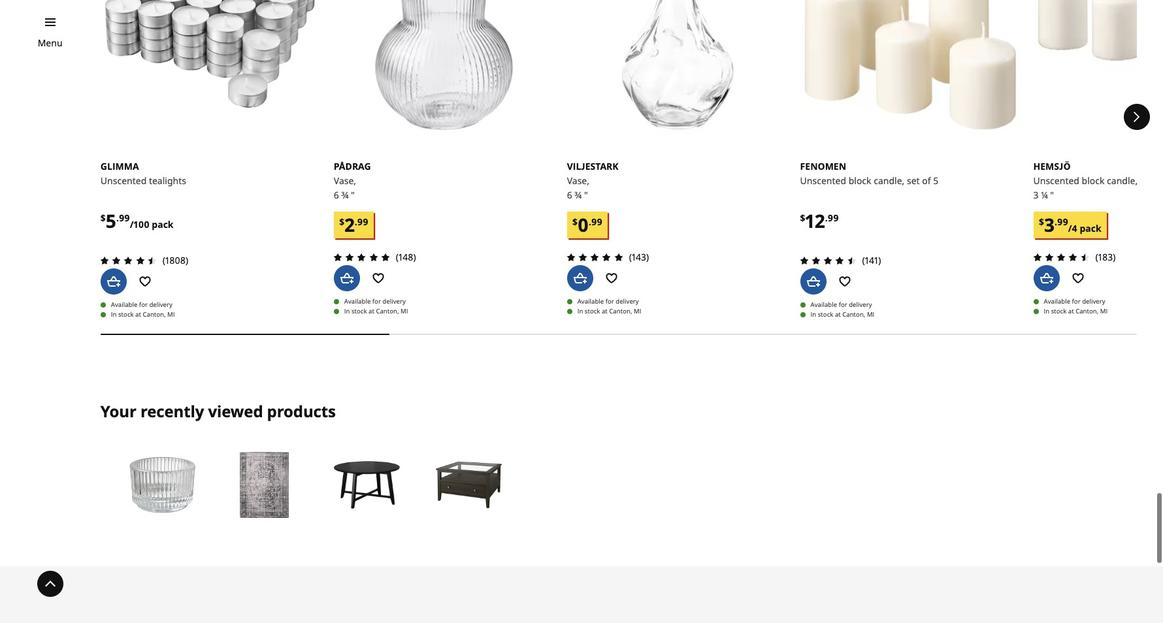 Task type: describe. For each thing, give the bounding box(es) containing it.
of
[[922, 175, 931, 187]]

available down "review: 4.6 out of 5 stars. total reviews: 1808" image
[[111, 301, 138, 309]]

review: 4.7 out of 5 stars. total reviews: 183 image
[[1030, 249, 1093, 265]]

viewed
[[208, 401, 263, 422]]

products
[[267, 401, 336, 422]]

$ for 3
[[1039, 215, 1044, 228]]

review: 4.6 out of 5 stars. total reviews: 141 image
[[797, 253, 860, 269]]

available for delivery for 2
[[344, 297, 406, 306]]

in for 3
[[1044, 307, 1050, 316]]

available for delivery down the review: 4.6 out of 5 stars. total reviews: 141 image
[[811, 301, 872, 309]]

6 for 0
[[567, 189, 572, 201]]

$ 12 . 99
[[800, 209, 839, 233]]

in down the review: 4.6 out of 5 stars. total reviews: 141 image
[[811, 311, 817, 319]]

pack for 5
[[152, 218, 174, 231]]

(141)
[[863, 254, 881, 267]]

stock for 2
[[352, 307, 367, 316]]

" inside hemsjö unscented block candle, 3 ¼ "
[[1051, 189, 1054, 201]]

at for 2
[[369, 307, 374, 316]]

pådrag vase, 6 ¾ "
[[334, 160, 371, 201]]

$ 5 . 99 /100 pack
[[101, 209, 174, 233]]

in down "review: 4.6 out of 5 stars. total reviews: 1808" image
[[111, 311, 117, 319]]

glimma unscented tealights image
[[101, 0, 321, 135]]

your recently viewed products
[[101, 401, 336, 422]]

¼
[[1041, 189, 1048, 201]]

delivery for 0
[[616, 297, 639, 306]]

fenomen unscented block candle, set of 5, natural image
[[800, 0, 1021, 135]]

$ for 2
[[339, 215, 345, 228]]

hemsjö unscented block candle, 3 ¼ "
[[1034, 160, 1138, 201]]

at for 0
[[602, 307, 608, 316]]

. for 0
[[589, 215, 592, 228]]

delivery down (1808)
[[149, 301, 172, 309]]

at for 3
[[1069, 307, 1074, 316]]

block for fenomen
[[849, 175, 872, 187]]

pack for 3
[[1080, 222, 1102, 235]]

1 vertical spatial 5
[[106, 209, 116, 233]]

vase, for 2
[[334, 175, 356, 187]]

mi for 0
[[634, 307, 641, 316]]

pådrag vase, clear glass, 6 ¾ " image
[[334, 0, 554, 135]]

canton, for 2
[[376, 307, 399, 316]]

hemsjö unscented block candle, natural, 3 ¼ " image
[[1034, 0, 1163, 135]]

. for 12
[[825, 212, 828, 224]]

$ 0 . 99
[[573, 212, 603, 237]]

at down "review: 4.6 out of 5 stars. total reviews: 1808" image
[[135, 311, 141, 319]]

/4
[[1069, 222, 1078, 235]]

" for 0
[[584, 189, 588, 201]]

for down the review: 4.6 out of 5 stars. total reviews: 141 image
[[839, 301, 848, 309]]

12
[[806, 209, 825, 233]]

$ for 0
[[573, 215, 578, 228]]

in stock at canton, mi down the review: 4.6 out of 5 stars. total reviews: 141 image
[[811, 311, 875, 319]]

kragsta coffee table, black, 35 3/8 " image
[[333, 451, 401, 520]]

viljestark vase, clear glass, 6 ¾ " image
[[567, 0, 787, 135]]

(143)
[[629, 251, 649, 263]]

(1808)
[[163, 254, 188, 267]]

in stock at canton, mi for 3
[[1044, 307, 1108, 316]]

recently
[[140, 401, 204, 422]]

viljestark vase, 6 ¾ "
[[567, 160, 619, 201]]

candle, for hemsjö unscented block candle, 3 ¼ "
[[1107, 175, 1138, 187]]

tealights
[[149, 175, 186, 187]]

menu
[[38, 37, 62, 49]]

canton, for 3
[[1076, 307, 1099, 316]]

tebstrup rug, low pile, multicolor, 7 ' 10 "x9 ' 10 " image
[[230, 451, 299, 520]]

3 inside hemsjö unscented block candle, 3 ¼ "
[[1034, 189, 1039, 201]]

vase, for 0
[[567, 175, 590, 187]]

in stock at canton, mi down "review: 4.6 out of 5 stars. total reviews: 1808" image
[[111, 311, 175, 319]]

available for 0
[[578, 297, 604, 306]]

unscented for 5
[[101, 175, 147, 187]]

available down the review: 4.6 out of 5 stars. total reviews: 141 image
[[811, 301, 837, 309]]

(183)
[[1096, 251, 1116, 263]]

glimma
[[101, 160, 139, 173]]

delivery for 3
[[1083, 297, 1106, 306]]



Task type: locate. For each thing, give the bounding box(es) containing it.
mi down (183)
[[1101, 307, 1108, 316]]

vase, inside 'pådrag vase, 6 ¾ "'
[[334, 175, 356, 187]]

" inside viljestark vase, 6 ¾ "
[[584, 189, 588, 201]]

in stock at canton, mi
[[344, 307, 408, 316], [578, 307, 641, 316], [1044, 307, 1108, 316], [111, 311, 175, 319], [811, 311, 875, 319]]

mi down (1808)
[[167, 311, 175, 319]]

footer
[[0, 567, 1163, 624]]

for down "review: 4.6 out of 5 stars. total reviews: 1808" image
[[139, 301, 148, 309]]

unscented down glimma
[[101, 175, 147, 187]]

¾ down "pådrag"
[[341, 189, 349, 201]]

3 left /4
[[1044, 212, 1055, 237]]

6 for 2
[[334, 189, 339, 201]]

99 for 0
[[592, 215, 603, 228]]

menu button
[[38, 36, 62, 50]]

available for delivery down review: 4.9 out of 5 stars. total reviews: 143 image on the top of the page
[[578, 297, 639, 306]]

available down review: 4.7 out of 5 stars. total reviews: 183 image
[[1044, 297, 1071, 306]]

for down review: 4.8 out of 5 stars. total reviews: 148 image at the top
[[372, 297, 381, 306]]

mi for 2
[[401, 307, 408, 316]]

2 6 from the left
[[567, 189, 572, 201]]

in stock at canton, mi for 2
[[344, 307, 408, 316]]

6 inside viljestark vase, 6 ¾ "
[[567, 189, 572, 201]]

vase, down viljestark
[[567, 175, 590, 187]]

fenomen unscented block candle, set of 5
[[800, 160, 939, 187]]

. up review: 4.8 out of 5 stars. total reviews: 148 image at the top
[[355, 215, 357, 228]]

in down review: 4.9 out of 5 stars. total reviews: 143 image on the top of the page
[[578, 307, 583, 316]]

2 ¾ from the left
[[575, 189, 582, 201]]

(148)
[[396, 251, 416, 263]]

available down review: 4.9 out of 5 stars. total reviews: 143 image on the top of the page
[[578, 297, 604, 306]]

¾ inside 'pådrag vase, 6 ¾ "'
[[341, 189, 349, 201]]

pack inside $ 5 . 99 /100 pack
[[152, 218, 174, 231]]

0 horizontal spatial 3
[[1034, 189, 1039, 201]]

stock down review: 4.8 out of 5 stars. total reviews: 148 image at the top
[[352, 307, 367, 316]]

1 horizontal spatial unscented
[[800, 175, 846, 187]]

for down review: 4.9 out of 5 stars. total reviews: 143 image on the top of the page
[[606, 297, 614, 306]]

$ up the review: 4.6 out of 5 stars. total reviews: 141 image
[[800, 212, 806, 224]]

vase, inside viljestark vase, 6 ¾ "
[[567, 175, 590, 187]]

pack right /100
[[152, 218, 174, 231]]

$ down ¼
[[1039, 215, 1044, 228]]

" down viljestark
[[584, 189, 588, 201]]

for for 0
[[606, 297, 614, 306]]

99 up "review: 4.6 out of 5 stars. total reviews: 1808" image
[[119, 212, 130, 224]]

in down review: 4.8 out of 5 stars. total reviews: 148 image at the top
[[344, 307, 350, 316]]

5 left /100
[[106, 209, 116, 233]]

99 for 2
[[357, 215, 368, 228]]

unscented inside hemsjö unscented block candle, 3 ¼ "
[[1034, 175, 1080, 187]]

¾
[[341, 189, 349, 201], [575, 189, 582, 201]]

5
[[933, 175, 939, 187], [106, 209, 116, 233]]

pack right /4
[[1080, 222, 1102, 235]]

¾ for 2
[[341, 189, 349, 201]]

canton,
[[376, 307, 399, 316], [609, 307, 632, 316], [1076, 307, 1099, 316], [143, 311, 166, 319], [843, 311, 866, 319]]

1 horizontal spatial vase,
[[567, 175, 590, 187]]

2 " from the left
[[584, 189, 588, 201]]

0 horizontal spatial ¾
[[341, 189, 349, 201]]

$ 3 . 99 /4 pack
[[1039, 212, 1102, 237]]

99 inside $ 5 . 99 /100 pack
[[119, 212, 130, 224]]

1 block from the left
[[849, 175, 872, 187]]

2 vase, from the left
[[567, 175, 590, 187]]

1 horizontal spatial candle,
[[1107, 175, 1138, 187]]

5 inside fenomen unscented block candle, set of 5
[[933, 175, 939, 187]]

$ for 12
[[800, 212, 806, 224]]

3 " from the left
[[1051, 189, 1054, 201]]

stock for 3
[[1051, 307, 1067, 316]]

stock down "review: 4.6 out of 5 stars. total reviews: 1808" image
[[118, 311, 134, 319]]

hemsjö
[[1034, 160, 1071, 173]]

block for hemsjö
[[1082, 175, 1105, 187]]

5 right of
[[933, 175, 939, 187]]

1 horizontal spatial 3
[[1044, 212, 1055, 237]]

6 down "pådrag"
[[334, 189, 339, 201]]

review: 4.9 out of 5 stars. total reviews: 143 image
[[563, 249, 627, 265]]

. left /100
[[116, 212, 119, 224]]

finsmak tealight holder, clear glass, 1 " image
[[128, 451, 197, 520]]

2 block from the left
[[1082, 175, 1105, 187]]

99 inside $ 0 . 99
[[592, 215, 603, 228]]

stock down the review: 4.6 out of 5 stars. total reviews: 141 image
[[818, 311, 834, 319]]

. inside $ 12 . 99
[[825, 212, 828, 224]]

mi down (148)
[[401, 307, 408, 316]]

candle, inside fenomen unscented block candle, set of 5
[[874, 175, 905, 187]]

3
[[1034, 189, 1039, 201], [1044, 212, 1055, 237]]

canton, down (183)
[[1076, 307, 1099, 316]]

1 " from the left
[[351, 189, 355, 201]]

99 for 3
[[1058, 215, 1069, 228]]

1 unscented from the left
[[101, 175, 147, 187]]

delivery down (183)
[[1083, 297, 1106, 306]]

1 vertical spatial 3
[[1044, 212, 1055, 237]]

2 unscented from the left
[[800, 175, 846, 187]]

$ inside $ 5 . 99 /100 pack
[[101, 212, 106, 224]]

¾ for 0
[[575, 189, 582, 201]]

. for 3
[[1055, 215, 1058, 228]]

99 right 12
[[828, 212, 839, 224]]

candle, inside hemsjö unscented block candle, 3 ¼ "
[[1107, 175, 1138, 187]]

99 up review: 4.7 out of 5 stars. total reviews: 183 image
[[1058, 215, 1069, 228]]

. left /4
[[1055, 215, 1058, 228]]

unscented
[[101, 175, 147, 187], [800, 175, 846, 187], [1034, 175, 1080, 187]]

. inside the $ 2 . 99
[[355, 215, 357, 228]]

delivery down (148)
[[383, 297, 406, 306]]

$ inside $ 12 . 99
[[800, 212, 806, 224]]

scrollbar
[[101, 325, 1137, 345]]

. inside $ 0 . 99
[[589, 215, 592, 228]]

canton, down (148)
[[376, 307, 399, 316]]

0 horizontal spatial block
[[849, 175, 872, 187]]

at
[[369, 307, 374, 316], [602, 307, 608, 316], [1069, 307, 1074, 316], [135, 311, 141, 319], [835, 311, 841, 319]]

99 inside the $ 2 . 99
[[357, 215, 368, 228]]

unscented inside fenomen unscented block candle, set of 5
[[800, 175, 846, 187]]

pack
[[152, 218, 174, 231], [1080, 222, 1102, 235]]

available for delivery down review: 4.8 out of 5 stars. total reviews: 148 image at the top
[[344, 297, 406, 306]]

review: 4.8 out of 5 stars. total reviews: 148 image
[[330, 249, 393, 265]]

candle,
[[874, 175, 905, 187], [1107, 175, 1138, 187]]

$ inside $ 0 . 99
[[573, 215, 578, 228]]

set
[[907, 175, 920, 187]]

block up $ 3 . 99 /4 pack
[[1082, 175, 1105, 187]]

"
[[351, 189, 355, 201], [584, 189, 588, 201], [1051, 189, 1054, 201]]

. inside $ 3 . 99 /4 pack
[[1055, 215, 1058, 228]]

2
[[345, 212, 355, 237]]

available for delivery for 0
[[578, 297, 639, 306]]

1 horizontal spatial 5
[[933, 175, 939, 187]]

$ left /100
[[101, 212, 106, 224]]

" for 2
[[351, 189, 355, 201]]

1 horizontal spatial pack
[[1080, 222, 1102, 235]]

available
[[344, 297, 371, 306], [578, 297, 604, 306], [1044, 297, 1071, 306], [111, 301, 138, 309], [811, 301, 837, 309]]

0 horizontal spatial 5
[[106, 209, 116, 233]]

1 horizontal spatial ¾
[[575, 189, 582, 201]]

1 horizontal spatial block
[[1082, 175, 1105, 187]]

0 horizontal spatial 6
[[334, 189, 339, 201]]

available for delivery down review: 4.7 out of 5 stars. total reviews: 183 image
[[1044, 297, 1106, 306]]

for down review: 4.7 out of 5 stars. total reviews: 183 image
[[1072, 297, 1081, 306]]

1 horizontal spatial 6
[[567, 189, 572, 201]]

unscented inside glimma unscented tealights
[[101, 175, 147, 187]]

1 6 from the left
[[334, 189, 339, 201]]

1 vase, from the left
[[334, 175, 356, 187]]

available for delivery
[[344, 297, 406, 306], [578, 297, 639, 306], [1044, 297, 1106, 306], [111, 301, 172, 309], [811, 301, 872, 309]]

delivery down "(141)"
[[849, 301, 872, 309]]

vase,
[[334, 175, 356, 187], [567, 175, 590, 187]]

. for 5
[[116, 212, 119, 224]]

stock for 0
[[585, 307, 600, 316]]

3 left ¼
[[1034, 189, 1039, 201]]

99 inside $ 3 . 99 /4 pack
[[1058, 215, 1069, 228]]

unscented down the 'hemsjö'
[[1034, 175, 1080, 187]]

viljestark
[[567, 160, 619, 173]]

canton, down "(141)"
[[843, 311, 866, 319]]

at down review: 4.9 out of 5 stars. total reviews: 143 image on the top of the page
[[602, 307, 608, 316]]

review: 4.6 out of 5 stars. total reviews: 1808 image
[[97, 253, 160, 269]]

candle, for fenomen unscented block candle, set of 5
[[874, 175, 905, 187]]

mi for 3
[[1101, 307, 1108, 316]]

1 horizontal spatial "
[[584, 189, 588, 201]]

stock down review: 4.7 out of 5 stars. total reviews: 183 image
[[1051, 307, 1067, 316]]

pådrag
[[334, 160, 371, 173]]

block left the set
[[849, 175, 872, 187]]

3 unscented from the left
[[1034, 175, 1080, 187]]

in stock at canton, mi down review: 4.7 out of 5 stars. total reviews: 183 image
[[1044, 307, 1108, 316]]

canton, down (1808)
[[143, 311, 166, 319]]

block inside hemsjö unscented block candle, 3 ¼ "
[[1082, 175, 1105, 187]]

mi down "(141)"
[[867, 311, 875, 319]]

0 horizontal spatial unscented
[[101, 175, 147, 187]]

" right ¼
[[1051, 189, 1054, 201]]

in stock at canton, mi down review: 4.8 out of 5 stars. total reviews: 148 image at the top
[[344, 307, 408, 316]]

99 for 12
[[828, 212, 839, 224]]

delivery
[[383, 297, 406, 306], [616, 297, 639, 306], [1083, 297, 1106, 306], [149, 301, 172, 309], [849, 301, 872, 309]]

" inside 'pådrag vase, 6 ¾ "'
[[351, 189, 355, 201]]

pack inside $ 3 . 99 /4 pack
[[1080, 222, 1102, 235]]

99 for 5
[[119, 212, 130, 224]]

$
[[101, 212, 106, 224], [800, 212, 806, 224], [339, 215, 345, 228], [573, 215, 578, 228], [1039, 215, 1044, 228]]

for
[[372, 297, 381, 306], [606, 297, 614, 306], [1072, 297, 1081, 306], [139, 301, 148, 309], [839, 301, 848, 309]]

at down the review: 4.6 out of 5 stars. total reviews: 141 image
[[835, 311, 841, 319]]

available for delivery down "review: 4.6 out of 5 stars. total reviews: 1808" image
[[111, 301, 172, 309]]

0 horizontal spatial candle,
[[874, 175, 905, 187]]

delivery for 2
[[383, 297, 406, 306]]

in down review: 4.7 out of 5 stars. total reviews: 183 image
[[1044, 307, 1050, 316]]

available for 2
[[344, 297, 371, 306]]

at down review: 4.7 out of 5 stars. total reviews: 183 image
[[1069, 307, 1074, 316]]

1 candle, from the left
[[874, 175, 905, 187]]

6 inside 'pådrag vase, 6 ¾ "'
[[334, 189, 339, 201]]

.
[[116, 212, 119, 224], [825, 212, 828, 224], [355, 215, 357, 228], [589, 215, 592, 228], [1055, 215, 1058, 228]]

0 horizontal spatial "
[[351, 189, 355, 201]]

in for 2
[[344, 307, 350, 316]]

$ inside $ 3 . 99 /4 pack
[[1039, 215, 1044, 228]]

1 ¾ from the left
[[341, 189, 349, 201]]

99 right 2
[[357, 215, 368, 228]]

canton, for 0
[[609, 307, 632, 316]]

stock
[[352, 307, 367, 316], [585, 307, 600, 316], [1051, 307, 1067, 316], [118, 311, 134, 319], [818, 311, 834, 319]]

at down review: 4.8 out of 5 stars. total reviews: 148 image at the top
[[369, 307, 374, 316]]

$ for 5
[[101, 212, 106, 224]]

canton, down (143)
[[609, 307, 632, 316]]

¾ inside viljestark vase, 6 ¾ "
[[575, 189, 582, 201]]

available for delivery for 3
[[1044, 297, 1106, 306]]

for for 3
[[1072, 297, 1081, 306]]

in stock at canton, mi for 0
[[578, 307, 641, 316]]

your
[[101, 401, 136, 422]]

$ 2 . 99
[[339, 212, 368, 237]]

0 horizontal spatial vase,
[[334, 175, 356, 187]]

for for 2
[[372, 297, 381, 306]]

99
[[119, 212, 130, 224], [828, 212, 839, 224], [357, 215, 368, 228], [592, 215, 603, 228], [1058, 215, 1069, 228]]

$ up review: 4.8 out of 5 stars. total reviews: 148 image at the top
[[339, 215, 345, 228]]

99 inside $ 12 . 99
[[828, 212, 839, 224]]

$ up review: 4.9 out of 5 stars. total reviews: 143 image on the top of the page
[[573, 215, 578, 228]]

2 horizontal spatial unscented
[[1034, 175, 1080, 187]]

0 vertical spatial 5
[[933, 175, 939, 187]]

0 horizontal spatial pack
[[152, 218, 174, 231]]

in
[[344, 307, 350, 316], [578, 307, 583, 316], [1044, 307, 1050, 316], [111, 311, 117, 319], [811, 311, 817, 319]]

block
[[849, 175, 872, 187], [1082, 175, 1105, 187]]

unscented down fenomen
[[800, 175, 846, 187]]

mi down (143)
[[634, 307, 641, 316]]

$ inside the $ 2 . 99
[[339, 215, 345, 228]]

vase, down "pådrag"
[[334, 175, 356, 187]]

block inside fenomen unscented block candle, set of 5
[[849, 175, 872, 187]]

. up review: 4.9 out of 5 stars. total reviews: 143 image on the top of the page
[[589, 215, 592, 228]]

2 horizontal spatial "
[[1051, 189, 1054, 201]]

glimma unscented tealights
[[101, 160, 186, 187]]

6 down viljestark
[[567, 189, 572, 201]]

available for 3
[[1044, 297, 1071, 306]]

in for 0
[[578, 307, 583, 316]]

¾ up "0"
[[575, 189, 582, 201]]

unscented for 12
[[800, 175, 846, 187]]

. for 2
[[355, 215, 357, 228]]

fenomen
[[800, 160, 847, 173]]

mi
[[401, 307, 408, 316], [634, 307, 641, 316], [1101, 307, 1108, 316], [167, 311, 175, 319], [867, 311, 875, 319]]

idanäs coffee table, dark brown stained, 31 1/2x31 1/2 " image
[[435, 451, 504, 520]]

. up the review: 4.6 out of 5 stars. total reviews: 141 image
[[825, 212, 828, 224]]

0
[[578, 212, 589, 237]]

99 right "0"
[[592, 215, 603, 228]]

available down review: 4.8 out of 5 stars. total reviews: 148 image at the top
[[344, 297, 371, 306]]

0 vertical spatial 3
[[1034, 189, 1039, 201]]

6
[[334, 189, 339, 201], [567, 189, 572, 201]]

. inside $ 5 . 99 /100 pack
[[116, 212, 119, 224]]

in stock at canton, mi down review: 4.9 out of 5 stars. total reviews: 143 image on the top of the page
[[578, 307, 641, 316]]

/100
[[130, 218, 149, 231]]

" down "pådrag"
[[351, 189, 355, 201]]

delivery down (143)
[[616, 297, 639, 306]]

2 candle, from the left
[[1107, 175, 1138, 187]]

stock down review: 4.9 out of 5 stars. total reviews: 143 image on the top of the page
[[585, 307, 600, 316]]



Task type: vqa. For each thing, say whether or not it's contained in the screenshot.
the 99 in the $ 5 . 99 /100 pack
yes



